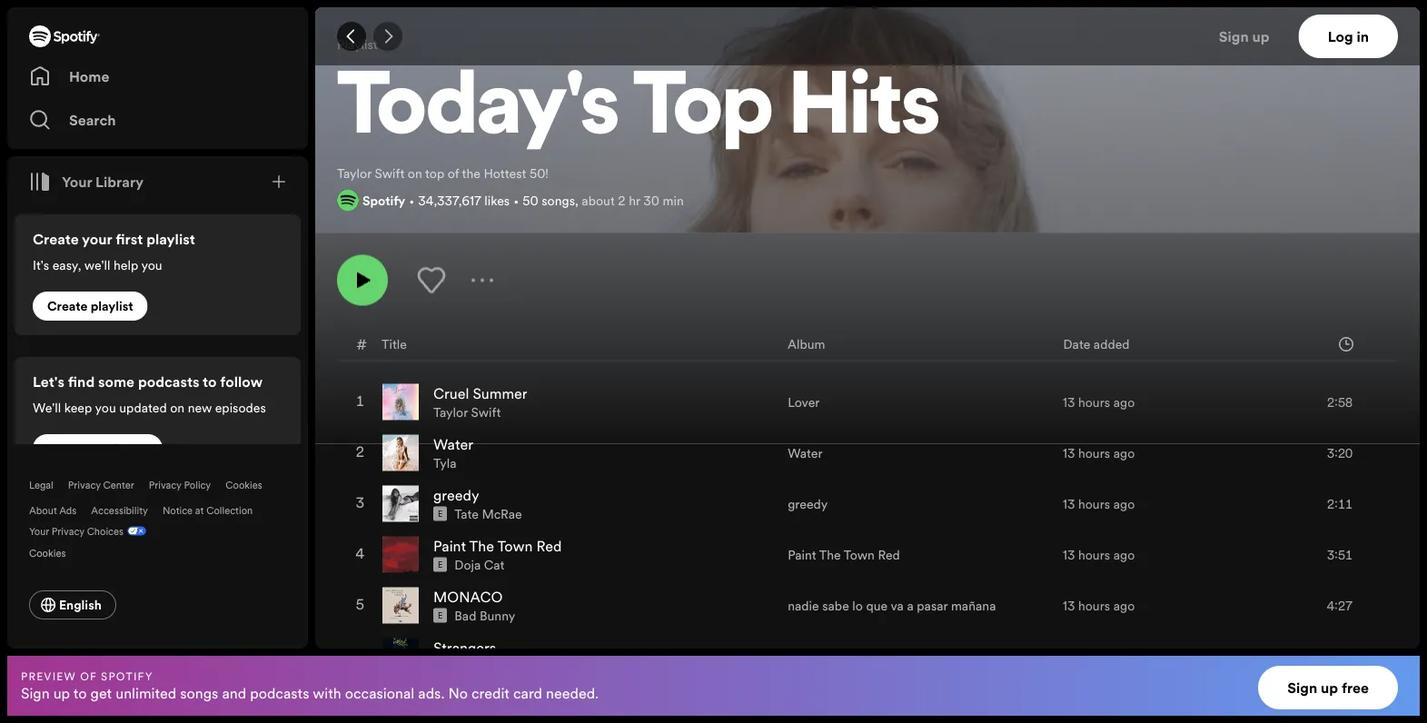 Task type: locate. For each thing, give the bounding box(es) containing it.
1 vertical spatial you
[[95, 399, 116, 416]]

e inside greedy e
[[438, 508, 443, 519]]

1 vertical spatial on
[[170, 399, 185, 416]]

spotify right spotify icon
[[363, 192, 406, 209]]

strangers down nadie at the bottom of page
[[788, 648, 843, 665]]

podcasts inside preview of spotify sign up to get unlimited songs and podcasts with occasional ads. no credit card needed.
[[250, 684, 309, 704]]

1 vertical spatial of
[[80, 669, 97, 684]]

1 horizontal spatial your
[[62, 172, 92, 192]]

1 horizontal spatial to
[[203, 372, 217, 392]]

13 hours ago for greedy
[[1063, 495, 1136, 513]]

ago for water
[[1114, 444, 1136, 462]]

greedy down tyla on the left bottom of the page
[[434, 485, 479, 505]]

strangers
[[434, 638, 496, 658], [788, 648, 843, 665]]

0 horizontal spatial on
[[170, 399, 185, 416]]

cell
[[354, 632, 368, 681]]

0 horizontal spatial to
[[73, 684, 87, 704]]

cruel
[[434, 383, 469, 403]]

top
[[425, 165, 445, 182]]

podcasts inside let's find some podcasts to follow we'll keep you updated on new episodes
[[138, 372, 200, 392]]

1 horizontal spatial on
[[408, 165, 422, 182]]

hits
[[789, 67, 941, 154]]

5 13 hours ago from the top
[[1063, 597, 1136, 614]]

1 explicit element from the top
[[434, 507, 447, 521]]

playlist inside create your first playlist it's easy, we'll help you
[[146, 229, 195, 249]]

strangers down the bad
[[434, 638, 496, 658]]

0 horizontal spatial of
[[80, 669, 97, 684]]

0 horizontal spatial paint the town red link
[[434, 536, 562, 556]]

greedy link down tyla on the left bottom of the page
[[434, 485, 479, 505]]

1 vertical spatial songs
[[180, 684, 218, 704]]

bad bunny
[[455, 607, 516, 624]]

e left doja
[[438, 559, 443, 570]]

spotify right preview
[[101, 669, 153, 684]]

your library button
[[22, 164, 151, 200]]

preview of spotify sign up to get unlimited songs and podcasts with occasional ads. no credit card needed.
[[21, 669, 599, 704]]

1 ago from the top
[[1114, 393, 1136, 411]]

create for your
[[33, 229, 79, 249]]

get
[[91, 684, 112, 704]]

songs left and
[[180, 684, 218, 704]]

e left tate
[[438, 508, 443, 519]]

2 horizontal spatial up
[[1322, 678, 1339, 698]]

greedy for greedy
[[788, 495, 828, 513]]

e inside paint the town red e
[[438, 559, 443, 570]]

create for playlist
[[47, 298, 88, 315]]

up inside the top bar and user menu element
[[1253, 26, 1270, 46]]

1 horizontal spatial the
[[820, 546, 841, 563]]

lover link
[[788, 393, 820, 411]]

we'll
[[33, 399, 61, 416]]

home link
[[29, 58, 286, 95]]

explicit element inside greedy 'cell'
[[434, 507, 447, 521]]

episodes
[[215, 399, 266, 416]]

paint the town red cell
[[383, 530, 569, 579]]

paint for paint the town red e
[[434, 536, 466, 556]]

2 explicit element from the top
[[434, 558, 447, 572]]

paint up nadie at the bottom of page
[[788, 546, 817, 563]]

go back image
[[344, 29, 359, 44]]

5 13 from the top
[[1063, 597, 1076, 614]]

34,337,617 likes
[[418, 192, 510, 209]]

greedy
[[434, 485, 479, 505], [788, 495, 828, 513]]

accessibility link
[[91, 504, 148, 517]]

spotify
[[363, 192, 406, 209], [101, 669, 153, 684]]

0 horizontal spatial red
[[537, 536, 562, 556]]

hours for cruel summer
[[1079, 393, 1111, 411]]

0 horizontal spatial spotify
[[101, 669, 153, 684]]

13
[[1063, 393, 1076, 411], [1063, 444, 1076, 462], [1063, 495, 1076, 513], [1063, 546, 1076, 563], [1063, 597, 1076, 614], [1063, 648, 1076, 665]]

to left get
[[73, 684, 87, 704]]

0 horizontal spatial sign
[[21, 684, 50, 704]]

2 hours from the top
[[1079, 444, 1111, 462]]

1 horizontal spatial red
[[878, 546, 901, 563]]

notice at collection
[[163, 504, 253, 517]]

0 horizontal spatial the
[[470, 536, 494, 556]]

town
[[498, 536, 533, 556], [844, 546, 875, 563]]

1 horizontal spatial taylor
[[434, 403, 468, 421]]

e left the bad
[[438, 610, 443, 621]]

your for your privacy choices
[[29, 524, 49, 538]]

1 horizontal spatial water
[[788, 444, 823, 462]]

create inside button
[[47, 298, 88, 315]]

2 13 from the top
[[1063, 444, 1076, 462]]

que
[[867, 597, 888, 614]]

1 horizontal spatial town
[[844, 546, 875, 563]]

red
[[537, 536, 562, 556], [878, 546, 901, 563]]

today's top hits grid
[[316, 328, 1420, 724]]

0 vertical spatial to
[[203, 372, 217, 392]]

taylor swift link
[[434, 403, 501, 421]]

1 horizontal spatial you
[[141, 256, 162, 274]]

0 horizontal spatial taylor
[[337, 165, 372, 182]]

town up lo
[[844, 546, 875, 563]]

some
[[98, 372, 135, 392]]

strangers link down the bad
[[434, 638, 496, 658]]

songs right 50
[[542, 192, 575, 209]]

0 vertical spatial create
[[33, 229, 79, 249]]

1 horizontal spatial strangers link
[[788, 648, 843, 665]]

5 ago from the top
[[1114, 597, 1136, 614]]

explicit element for paint the town red
[[434, 558, 447, 572]]

on left the top
[[408, 165, 422, 182]]

13 hours ago for water
[[1063, 444, 1136, 462]]

4 13 hours ago from the top
[[1063, 546, 1136, 563]]

paint inside paint the town red e
[[434, 536, 466, 556]]

explicit element inside monaco cell
[[434, 608, 447, 623]]

3 13 from the top
[[1063, 495, 1076, 513]]

strangers link down nadie at the bottom of page
[[788, 648, 843, 665]]

in
[[1357, 26, 1370, 46]]

cruel summer cell
[[383, 378, 535, 427]]

2 horizontal spatial sign
[[1288, 678, 1318, 698]]

you inside create your first playlist it's easy, we'll help you
[[141, 256, 162, 274]]

privacy policy
[[149, 478, 211, 492]]

4 hours from the top
[[1079, 546, 1111, 563]]

2 13 hours ago from the top
[[1063, 444, 1136, 462]]

sign inside preview of spotify sign up to get unlimited songs and podcasts with occasional ads. no credit card needed.
[[21, 684, 50, 704]]

at
[[195, 504, 204, 517]]

0 horizontal spatial water link
[[434, 434, 474, 454]]

swift inside cruel summer taylor swift
[[471, 403, 501, 421]]

water inside "cell"
[[434, 434, 474, 454]]

let's find some podcasts to follow we'll keep you updated on new episodes
[[33, 372, 266, 416]]

privacy center
[[68, 478, 134, 492]]

paint the town red link inside cell
[[434, 536, 562, 556]]

greedy inside 'cell'
[[434, 485, 479, 505]]

up left 'log'
[[1253, 26, 1270, 46]]

1 horizontal spatial playlist
[[146, 229, 195, 249]]

date added
[[1064, 336, 1130, 353]]

needed.
[[546, 684, 599, 704]]

your left library
[[62, 172, 92, 192]]

ago
[[1114, 393, 1136, 411], [1114, 444, 1136, 462], [1114, 495, 1136, 513], [1114, 546, 1136, 563], [1114, 597, 1136, 614], [1114, 648, 1136, 665]]

0 vertical spatial e
[[438, 508, 443, 519]]

greedy cell
[[383, 479, 530, 528]]

1 vertical spatial e
[[438, 559, 443, 570]]

3 explicit element from the top
[[434, 608, 447, 623]]

1 vertical spatial cookies
[[29, 546, 66, 560]]

up left the "free"
[[1322, 678, 1339, 698]]

create your first playlist it's easy, we'll help you
[[33, 229, 195, 274]]

0 horizontal spatial paint
[[434, 536, 466, 556]]

1 vertical spatial spotify
[[101, 669, 153, 684]]

30
[[644, 192, 660, 209]]

3 hours from the top
[[1079, 495, 1111, 513]]

0 horizontal spatial playlist
[[91, 298, 133, 315]]

1 e from the top
[[438, 508, 443, 519]]

1 horizontal spatial cookies link
[[226, 478, 262, 492]]

0 vertical spatial on
[[408, 165, 422, 182]]

cookies link up collection
[[226, 478, 262, 492]]

red for paint the town red e
[[537, 536, 562, 556]]

log
[[1329, 26, 1354, 46]]

0 horizontal spatial podcasts
[[138, 372, 200, 392]]

paint down tate
[[434, 536, 466, 556]]

summer
[[473, 383, 528, 403]]

up left get
[[53, 684, 70, 704]]

monaco link
[[434, 587, 503, 607]]

your privacy choices
[[29, 524, 124, 538]]

1 horizontal spatial swift
[[471, 403, 501, 421]]

1 vertical spatial to
[[73, 684, 87, 704]]

3 e from the top
[[438, 610, 443, 621]]

0 vertical spatial your
[[62, 172, 92, 192]]

you right 'help'
[[141, 256, 162, 274]]

3 ago from the top
[[1114, 495, 1136, 513]]

a
[[907, 597, 914, 614]]

1 horizontal spatial paint the town red link
[[788, 546, 901, 563]]

privacy down ads
[[52, 524, 84, 538]]

taylor swift on top of the hottest 50!
[[337, 165, 549, 182]]

duration element
[[1340, 337, 1354, 352]]

13 hours ago for cruel summer
[[1063, 393, 1136, 411]]

1 horizontal spatial water link
[[788, 444, 823, 462]]

cookies link down your privacy choices button
[[29, 542, 80, 562]]

0 vertical spatial spotify
[[363, 192, 406, 209]]

0 vertical spatial explicit element
[[434, 507, 447, 521]]

1 vertical spatial swift
[[471, 403, 501, 421]]

playlist down 'help'
[[91, 298, 133, 315]]

explicit element for monaco
[[434, 608, 447, 623]]

water link down lover link on the bottom right of the page
[[788, 444, 823, 462]]

1 horizontal spatial sign
[[1220, 26, 1250, 46]]

13 for paint the town red
[[1063, 546, 1076, 563]]

water for water
[[788, 444, 823, 462]]

playlist
[[146, 229, 195, 249], [91, 298, 133, 315]]

strangers link inside cell
[[434, 638, 496, 658]]

explicit element left the bad
[[434, 608, 447, 623]]

on left new
[[170, 399, 185, 416]]

you right keep
[[95, 399, 116, 416]]

1 horizontal spatial podcasts
[[250, 684, 309, 704]]

your inside button
[[62, 172, 92, 192]]

privacy up ads
[[68, 478, 101, 492]]

bunny
[[480, 607, 516, 624]]

the inside paint the town red e
[[470, 536, 494, 556]]

monaco e
[[434, 587, 503, 621]]

0 horizontal spatial strangers
[[434, 638, 496, 658]]

create inside create your first playlist it's easy, we'll help you
[[33, 229, 79, 249]]

bad bunny link
[[455, 607, 516, 624]]

5 hours from the top
[[1079, 597, 1111, 614]]

1 hours from the top
[[1079, 393, 1111, 411]]

water down taylor swift link
[[434, 434, 474, 454]]

50
[[523, 192, 539, 209]]

explicit element inside paint the town red cell
[[434, 558, 447, 572]]

e
[[438, 508, 443, 519], [438, 559, 443, 570], [438, 610, 443, 621]]

0 vertical spatial of
[[448, 165, 459, 182]]

water link
[[434, 434, 474, 454], [788, 444, 823, 462]]

strangers link
[[434, 638, 496, 658], [788, 648, 843, 665]]

2 ago from the top
[[1114, 444, 1136, 462]]

paint the town red link
[[434, 536, 562, 556], [788, 546, 901, 563]]

4 ago from the top
[[1114, 546, 1136, 563]]

13 for cruel summer
[[1063, 393, 1076, 411]]

you for first
[[141, 256, 162, 274]]

0 horizontal spatial water
[[434, 434, 474, 454]]

red up nadie sabe lo que va a pasar mañana link
[[878, 546, 901, 563]]

privacy center link
[[68, 478, 134, 492]]

min
[[663, 192, 684, 209]]

create up easy,
[[33, 229, 79, 249]]

1 13 hours ago from the top
[[1063, 393, 1136, 411]]

e for monaco
[[438, 610, 443, 621]]

log in button
[[1299, 15, 1399, 58]]

your library
[[62, 172, 144, 192]]

0 horizontal spatial songs
[[180, 684, 218, 704]]

let's
[[33, 372, 65, 392]]

cookies down your privacy choices button
[[29, 546, 66, 560]]

spotify inside preview of spotify sign up to get unlimited songs and podcasts with occasional ads. no credit card needed.
[[101, 669, 153, 684]]

the
[[470, 536, 494, 556], [820, 546, 841, 563]]

sign up
[[1220, 26, 1270, 46]]

1 vertical spatial playlist
[[91, 298, 133, 315]]

privacy up notice
[[149, 478, 182, 492]]

1 horizontal spatial paint
[[788, 546, 817, 563]]

0 horizontal spatial swift
[[375, 165, 405, 182]]

nadie sabe lo que va a pasar mañana
[[788, 597, 997, 614]]

1 vertical spatial explicit element
[[434, 558, 447, 572]]

4 13 from the top
[[1063, 546, 1076, 563]]

explicit element left tate
[[434, 507, 447, 521]]

accessibility
[[91, 504, 148, 517]]

red inside paint the town red e
[[537, 536, 562, 556]]

0 horizontal spatial greedy link
[[434, 485, 479, 505]]

podcasts up updated
[[138, 372, 200, 392]]

greedy up paint the town red
[[788, 495, 828, 513]]

1 vertical spatial your
[[29, 524, 49, 538]]

1 vertical spatial taylor
[[434, 403, 468, 421]]

0 horizontal spatial greedy
[[434, 485, 479, 505]]

up for sign up free
[[1322, 678, 1339, 698]]

0 horizontal spatial strangers link
[[434, 638, 496, 658]]

of right preview
[[80, 669, 97, 684]]

playlist right first
[[146, 229, 195, 249]]

6 13 from the top
[[1063, 648, 1076, 665]]

13 hours ago for monaco
[[1063, 597, 1136, 614]]

0 vertical spatial swift
[[375, 165, 405, 182]]

podcasts right and
[[250, 684, 309, 704]]

town for paint the town red e
[[498, 536, 533, 556]]

to up new
[[203, 372, 217, 392]]

0 horizontal spatial your
[[29, 524, 49, 538]]

of left the
[[448, 165, 459, 182]]

2 vertical spatial e
[[438, 610, 443, 621]]

on
[[408, 165, 422, 182], [170, 399, 185, 416]]

0 horizontal spatial cookies link
[[29, 542, 80, 562]]

cookies up collection
[[226, 478, 262, 492]]

updated
[[119, 399, 167, 416]]

water down lover link on the bottom right of the page
[[788, 444, 823, 462]]

0 horizontal spatial up
[[53, 684, 70, 704]]

mañana
[[952, 597, 997, 614]]

0 vertical spatial you
[[141, 256, 162, 274]]

with
[[313, 684, 341, 704]]

hours for monaco
[[1079, 597, 1111, 614]]

34,337,617
[[418, 192, 481, 209]]

up
[[1253, 26, 1270, 46], [1322, 678, 1339, 698], [53, 684, 70, 704]]

1 vertical spatial podcasts
[[250, 684, 309, 704]]

2:11
[[1328, 495, 1353, 513]]

1 horizontal spatial spotify
[[363, 192, 406, 209]]

1 horizontal spatial cookies
[[226, 478, 262, 492]]

town for paint the town red
[[844, 546, 875, 563]]

0 vertical spatial podcasts
[[138, 372, 200, 392]]

doja
[[455, 556, 481, 573]]

0 horizontal spatial town
[[498, 536, 533, 556]]

find
[[68, 372, 95, 392]]

0 horizontal spatial cookies
[[29, 546, 66, 560]]

sign up free button
[[1259, 666, 1399, 710]]

2 e from the top
[[438, 559, 443, 570]]

songs
[[542, 192, 575, 209], [180, 684, 218, 704]]

explicit element
[[434, 507, 447, 521], [434, 558, 447, 572], [434, 608, 447, 623]]

you inside let's find some podcasts to follow we'll keep you updated on new episodes
[[95, 399, 116, 416]]

explicit element left doja
[[434, 558, 447, 572]]

1 horizontal spatial greedy
[[788, 495, 828, 513]]

2 vertical spatial explicit element
[[434, 608, 447, 623]]

town inside paint the town red e
[[498, 536, 533, 556]]

1 horizontal spatial up
[[1253, 26, 1270, 46]]

paint the town red e
[[434, 536, 562, 570]]

town down mcrae
[[498, 536, 533, 556]]

create down easy,
[[47, 298, 88, 315]]

3 13 hours ago from the top
[[1063, 495, 1136, 513]]

to
[[203, 372, 217, 392], [73, 684, 87, 704]]

mcrae
[[482, 505, 522, 523]]

red right cat
[[537, 536, 562, 556]]

your down about
[[29, 524, 49, 538]]

water link down taylor swift link
[[434, 434, 474, 454]]

1 13 from the top
[[1063, 393, 1076, 411]]

greedy link up paint the town red
[[788, 495, 828, 513]]

1 horizontal spatial songs
[[542, 192, 575, 209]]

today's top hits
[[337, 67, 941, 154]]

0 vertical spatial playlist
[[146, 229, 195, 249]]

tate mcrae
[[455, 505, 522, 523]]

0 horizontal spatial you
[[95, 399, 116, 416]]

paint for paint the town red
[[788, 546, 817, 563]]

1 vertical spatial create
[[47, 298, 88, 315]]

e inside monaco e
[[438, 610, 443, 621]]

13 for greedy
[[1063, 495, 1076, 513]]

sign inside the top bar and user menu element
[[1220, 26, 1250, 46]]



Task type: describe. For each thing, give the bounding box(es) containing it.
legal
[[29, 478, 53, 492]]

hours for water
[[1079, 444, 1111, 462]]

privacy for privacy center
[[68, 478, 101, 492]]

tate mcrae link
[[455, 505, 522, 523]]

# column header
[[357, 328, 367, 360]]

center
[[103, 478, 134, 492]]

tyla link
[[434, 454, 457, 472]]

ago for cruel summer
[[1114, 393, 1136, 411]]

strangers cell
[[383, 632, 514, 681]]

2:52
[[1328, 648, 1353, 665]]

main element
[[7, 7, 308, 649]]

lover
[[788, 393, 820, 411]]

monaco
[[434, 587, 503, 607]]

collection
[[206, 504, 253, 517]]

50!
[[530, 165, 549, 182]]

3:51
[[1328, 546, 1353, 563]]

strangers inside cell
[[434, 638, 496, 658]]

sign up free
[[1288, 678, 1370, 698]]

songs inside preview of spotify sign up to get unlimited songs and podcasts with occasional ads. no credit card needed.
[[180, 684, 218, 704]]

legal link
[[29, 478, 53, 492]]

2:58
[[1328, 393, 1353, 411]]

about
[[582, 192, 615, 209]]

choices
[[87, 524, 124, 538]]

english
[[59, 597, 102, 614]]

search
[[69, 110, 116, 130]]

spotify link
[[363, 192, 406, 209]]

water tyla
[[434, 434, 474, 472]]

playlist inside button
[[91, 298, 133, 315]]

notice at collection link
[[163, 504, 253, 517]]

the for paint the town red e
[[470, 536, 494, 556]]

sabe
[[823, 597, 850, 614]]

to inside preview of spotify sign up to get unlimited songs and podcasts with occasional ads. no credit card needed.
[[73, 684, 87, 704]]

first
[[116, 229, 143, 249]]

6 13 hours ago from the top
[[1063, 648, 1136, 665]]

keep
[[64, 399, 92, 416]]

and
[[222, 684, 246, 704]]

greedy for greedy e
[[434, 485, 479, 505]]

2:58 cell
[[1282, 378, 1382, 427]]

easy,
[[52, 256, 81, 274]]

nadie sabe lo que va a pasar mañana link
[[788, 597, 997, 614]]

hours for greedy
[[1079, 495, 1111, 513]]

playlist
[[337, 36, 378, 53]]

#
[[357, 334, 367, 354]]

doja cat link
[[455, 556, 505, 573]]

free
[[1342, 678, 1370, 698]]

1 horizontal spatial strangers
[[788, 648, 843, 665]]

today's
[[337, 67, 620, 154]]

new
[[188, 399, 212, 416]]

privacy policy link
[[149, 478, 211, 492]]

policy
[[184, 478, 211, 492]]

taylor inside cruel summer taylor swift
[[434, 403, 468, 421]]

ago for paint the town red
[[1114, 546, 1136, 563]]

your for your library
[[62, 172, 92, 192]]

hottest
[[484, 165, 527, 182]]

water for water tyla
[[434, 434, 474, 454]]

0 vertical spatial taylor
[[337, 165, 372, 182]]

hours for paint the town red
[[1079, 546, 1111, 563]]

13 for water
[[1063, 444, 1076, 462]]

paint the town red
[[788, 546, 901, 563]]

up inside preview of spotify sign up to get unlimited songs and podcasts with occasional ads. no credit card needed.
[[53, 684, 70, 704]]

your privacy choices button
[[29, 524, 124, 538]]

about
[[29, 504, 57, 517]]

on inside let's find some podcasts to follow we'll keep you updated on new episodes
[[170, 399, 185, 416]]

hr
[[629, 192, 641, 209]]

ads.
[[418, 684, 445, 704]]

spotify image
[[29, 25, 100, 47]]

about ads
[[29, 504, 77, 517]]

# row
[[338, 328, 1398, 361]]

monaco cell
[[383, 581, 523, 630]]

1 vertical spatial cookies link
[[29, 542, 80, 562]]

up for sign up
[[1253, 26, 1270, 46]]

unlimited
[[116, 684, 177, 704]]

tate
[[455, 505, 479, 523]]

3:20
[[1328, 444, 1353, 462]]

to inside let's find some podcasts to follow we'll keep you updated on new episodes
[[203, 372, 217, 392]]

california consumer privacy act (ccpa) opt-out icon image
[[124, 524, 146, 542]]

create playlist button
[[33, 292, 148, 321]]

english button
[[29, 591, 116, 620]]

search link
[[29, 102, 286, 138]]

it's
[[33, 256, 49, 274]]

doja cat
[[455, 556, 505, 573]]

red for paint the town red
[[878, 546, 901, 563]]

explicit element for greedy
[[434, 507, 447, 521]]

spotify image
[[337, 189, 359, 211]]

6 hours from the top
[[1079, 648, 1111, 665]]

privacy for privacy policy
[[149, 478, 182, 492]]

help
[[114, 256, 138, 274]]

title
[[382, 336, 407, 353]]

0 vertical spatial cookies
[[226, 478, 262, 492]]

water cell
[[383, 428, 481, 478]]

top
[[634, 67, 774, 154]]

cruel summer taylor swift
[[434, 383, 528, 421]]

the
[[462, 165, 481, 182]]

2
[[618, 192, 626, 209]]

13 for monaco
[[1063, 597, 1076, 614]]

sign for sign up free
[[1288, 678, 1318, 698]]

sign up button
[[1212, 15, 1299, 58]]

you for some
[[95, 399, 116, 416]]

13 hours ago for paint the town red
[[1063, 546, 1136, 563]]

lo
[[853, 597, 863, 614]]

top bar and user menu element
[[315, 7, 1421, 65]]

ago for monaco
[[1114, 597, 1136, 614]]

e for greedy
[[438, 508, 443, 519]]

0 vertical spatial cookies link
[[226, 478, 262, 492]]

of inside preview of spotify sign up to get unlimited songs and podcasts with occasional ads. no credit card needed.
[[80, 669, 97, 684]]

go forward image
[[381, 29, 395, 44]]

album
[[788, 336, 826, 353]]

1 horizontal spatial greedy link
[[788, 495, 828, 513]]

sign for sign up
[[1220, 26, 1250, 46]]

notice
[[163, 504, 193, 517]]

duration image
[[1340, 337, 1354, 352]]

added
[[1094, 336, 1130, 353]]

cat
[[484, 556, 505, 573]]

4:27
[[1328, 597, 1353, 614]]

0 vertical spatial songs
[[542, 192, 575, 209]]

greedy e
[[434, 485, 479, 519]]

pasar
[[917, 597, 948, 614]]

home
[[69, 66, 109, 86]]

,
[[575, 192, 579, 209]]

6 ago from the top
[[1114, 648, 1136, 665]]

card
[[513, 684, 543, 704]]

1 horizontal spatial of
[[448, 165, 459, 182]]

ago for greedy
[[1114, 495, 1136, 513]]

no
[[449, 684, 468, 704]]

the for paint the town red
[[820, 546, 841, 563]]



Task type: vqa. For each thing, say whether or not it's contained in the screenshot.
Travis Scott link for Travis
no



